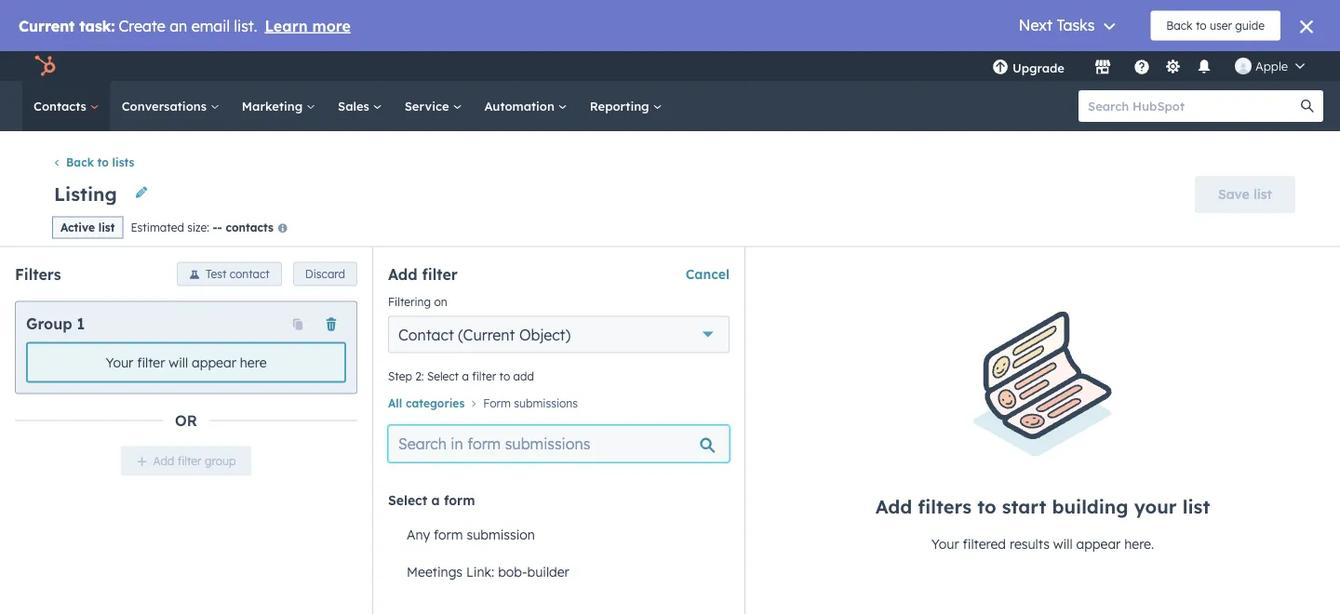 Task type: describe. For each thing, give the bounding box(es) containing it.
add for add filter group
[[153, 454, 174, 468]]

1 vertical spatial will
[[1053, 536, 1073, 552]]

group
[[26, 314, 72, 333]]

cancel button
[[686, 263, 730, 285]]

builder
[[527, 564, 569, 580]]

object)
[[519, 325, 571, 344]]

or
[[175, 411, 197, 430]]

any form submission
[[407, 526, 535, 543]]

filters
[[15, 265, 61, 284]]

reporting
[[590, 98, 653, 114]]

menu containing apple
[[979, 51, 1318, 81]]

step 2: select a filter to add
[[388, 369, 534, 383]]

save list
[[1218, 186, 1272, 202]]

to inside the page section element
[[97, 155, 109, 169]]

1 horizontal spatial a
[[462, 369, 469, 383]]

estimated size: -- contacts
[[131, 220, 273, 234]]

help image
[[1134, 60, 1150, 76]]

add for add filter
[[388, 265, 418, 284]]

all categories button
[[388, 396, 465, 410]]

select a form
[[388, 492, 475, 509]]

(current
[[458, 325, 515, 344]]

contact (current object) button
[[388, 316, 730, 353]]

1 vertical spatial appear
[[1076, 536, 1121, 552]]

your for your filtered results will appear here.
[[932, 536, 959, 552]]

discard button
[[293, 262, 357, 286]]

automation
[[484, 98, 558, 114]]

here.
[[1125, 536, 1154, 552]]

back to lists link
[[52, 155, 134, 169]]

group
[[205, 454, 236, 468]]

meetings link: bob-builder button
[[388, 553, 730, 591]]

add filters to start building your list
[[876, 495, 1210, 518]]

search button
[[1292, 90, 1324, 122]]

filters
[[918, 495, 972, 518]]

filtered
[[963, 536, 1006, 552]]

your for your filter will appear here
[[106, 354, 133, 371]]

lists
[[112, 155, 134, 169]]

2 - from the left
[[217, 220, 222, 234]]

active list
[[61, 221, 115, 235]]

on
[[434, 295, 447, 309]]

1
[[77, 314, 85, 333]]

all
[[388, 396, 402, 410]]

discard
[[305, 267, 345, 281]]

1 vertical spatial select
[[388, 492, 427, 509]]

contacts link
[[22, 81, 110, 131]]

navigation containing all categories
[[388, 391, 730, 414]]

form submissions
[[483, 396, 578, 410]]

bob-
[[498, 564, 527, 580]]

0 horizontal spatial a
[[431, 492, 440, 509]]

hubspot image
[[34, 55, 56, 77]]

conversations link
[[110, 81, 231, 131]]

filtering on
[[388, 295, 447, 309]]

test
[[206, 267, 227, 281]]

service link
[[393, 81, 473, 131]]

start
[[1002, 495, 1047, 518]]

results
[[1010, 536, 1050, 552]]

your
[[1134, 495, 1177, 518]]

notifications button
[[1189, 51, 1220, 81]]

filter for your filter will appear here
[[137, 354, 165, 371]]

settings link
[[1162, 56, 1185, 76]]

automation link
[[473, 81, 579, 131]]

Search HubSpot search field
[[1079, 90, 1307, 122]]

marketplaces button
[[1083, 51, 1123, 81]]

1 - from the left
[[213, 220, 217, 234]]

0 vertical spatial form
[[444, 492, 475, 509]]

save list button
[[1195, 176, 1296, 213]]

marketing link
[[231, 81, 327, 131]]

contacts
[[34, 98, 90, 114]]

group 1
[[26, 314, 85, 333]]

back to lists
[[66, 155, 134, 169]]

contact
[[398, 325, 454, 344]]



Task type: vqa. For each thing, say whether or not it's contained in the screenshot.
APPEAR to the bottom
yes



Task type: locate. For each thing, give the bounding box(es) containing it.
notifications image
[[1196, 60, 1213, 76]]

-
[[213, 220, 217, 234], [217, 220, 222, 234]]

1 vertical spatial to
[[499, 369, 510, 383]]

page section element
[[0, 131, 1340, 246]]

a
[[462, 369, 469, 383], [431, 492, 440, 509]]

2:
[[415, 369, 424, 383]]

1 vertical spatial add
[[153, 454, 174, 468]]

2 horizontal spatial add
[[876, 495, 912, 518]]

contact (current object)
[[398, 325, 571, 344]]

list right "active"
[[98, 221, 115, 235]]

apple
[[1256, 58, 1288, 74]]

submission
[[467, 526, 535, 543]]

List name field
[[52, 181, 123, 206]]

menu
[[979, 51, 1318, 81]]

categories
[[406, 396, 465, 410]]

select up any
[[388, 492, 427, 509]]

2 horizontal spatial to
[[977, 495, 997, 518]]

select right 2:
[[427, 369, 459, 383]]

list for active list
[[98, 221, 115, 235]]

appear
[[192, 354, 236, 371], [1076, 536, 1121, 552]]

any form submission button
[[388, 516, 730, 553]]

add
[[513, 369, 534, 383]]

select
[[427, 369, 459, 383], [388, 492, 427, 509]]

1 horizontal spatial will
[[1053, 536, 1073, 552]]

bob builder image
[[1235, 58, 1252, 74]]

will
[[169, 354, 188, 371], [1053, 536, 1073, 552]]

contact
[[230, 267, 270, 281]]

marketplaces image
[[1095, 60, 1111, 76]]

will right results
[[1053, 536, 1073, 552]]

2 vertical spatial add
[[876, 495, 912, 518]]

form
[[483, 396, 511, 410]]

add filter
[[388, 265, 458, 284]]

0 vertical spatial select
[[427, 369, 459, 383]]

menu item
[[1078, 51, 1082, 81]]

1 horizontal spatial to
[[499, 369, 510, 383]]

marketing
[[242, 98, 306, 114]]

hubspot link
[[22, 55, 70, 77]]

form
[[444, 492, 475, 509], [434, 526, 463, 543]]

filter inside button
[[177, 454, 202, 468]]

1 vertical spatial form
[[434, 526, 463, 543]]

add
[[388, 265, 418, 284], [153, 454, 174, 468], [876, 495, 912, 518]]

filtering
[[388, 295, 431, 309]]

sales link
[[327, 81, 393, 131]]

building
[[1052, 495, 1129, 518]]

search image
[[1301, 100, 1314, 113]]

save list banner
[[45, 170, 1296, 215]]

form up any form submission
[[444, 492, 475, 509]]

to left add
[[499, 369, 510, 383]]

0 vertical spatial to
[[97, 155, 109, 169]]

0 vertical spatial add
[[388, 265, 418, 284]]

2 vertical spatial list
[[1183, 495, 1210, 518]]

your filter will appear here
[[106, 354, 267, 371]]

filter for add filter group
[[177, 454, 202, 468]]

any
[[407, 526, 430, 543]]

add left filters
[[876, 495, 912, 518]]

0 vertical spatial a
[[462, 369, 469, 383]]

form right any
[[434, 526, 463, 543]]

add left "group"
[[153, 454, 174, 468]]

add filter group
[[153, 454, 236, 468]]

all categories
[[388, 396, 465, 410]]

list for save list
[[1254, 186, 1272, 202]]

link:
[[466, 564, 495, 580]]

estimated
[[131, 220, 184, 234]]

submissions
[[514, 396, 578, 410]]

0 vertical spatial your
[[106, 354, 133, 371]]

here
[[240, 354, 267, 371]]

2 horizontal spatial list
[[1254, 186, 1272, 202]]

your filtered results will appear here.
[[932, 536, 1154, 552]]

meetings link: bob-builder
[[407, 564, 569, 580]]

test contact
[[206, 267, 270, 281]]

back
[[66, 155, 94, 169]]

filter for add filter
[[422, 265, 458, 284]]

add filter group button
[[121, 446, 252, 476]]

0 horizontal spatial add
[[153, 454, 174, 468]]

0 horizontal spatial list
[[98, 221, 115, 235]]

1 horizontal spatial list
[[1183, 495, 1210, 518]]

conversations
[[122, 98, 210, 114]]

0 horizontal spatial will
[[169, 354, 188, 371]]

help button
[[1126, 51, 1158, 81]]

appear left here
[[192, 354, 236, 371]]

upgrade
[[1013, 60, 1065, 75]]

0 vertical spatial will
[[169, 354, 188, 371]]

a up any form submission
[[431, 492, 440, 509]]

0 horizontal spatial your
[[106, 354, 133, 371]]

1 vertical spatial a
[[431, 492, 440, 509]]

1 horizontal spatial your
[[932, 536, 959, 552]]

list
[[1254, 186, 1272, 202], [98, 221, 115, 235], [1183, 495, 1210, 518]]

sales
[[338, 98, 373, 114]]

size:
[[187, 220, 209, 234]]

0 vertical spatial list
[[1254, 186, 1272, 202]]

add up filtering
[[388, 265, 418, 284]]

to
[[97, 155, 109, 169], [499, 369, 510, 383], [977, 495, 997, 518]]

filter
[[422, 265, 458, 284], [137, 354, 165, 371], [472, 369, 496, 383], [177, 454, 202, 468]]

0 horizontal spatial to
[[97, 155, 109, 169]]

cancel
[[686, 266, 730, 282]]

form inside button
[[434, 526, 463, 543]]

0 vertical spatial appear
[[192, 354, 236, 371]]

save
[[1218, 186, 1250, 202]]

contacts
[[226, 220, 273, 234]]

reporting link
[[579, 81, 673, 131]]

add inside add filter group button
[[153, 454, 174, 468]]

navigation
[[388, 391, 730, 414]]

appear down the building
[[1076, 536, 1121, 552]]

step
[[388, 369, 412, 383]]

list right your
[[1183, 495, 1210, 518]]

list right save
[[1254, 186, 1272, 202]]

0 horizontal spatial appear
[[192, 354, 236, 371]]

1 vertical spatial your
[[932, 536, 959, 552]]

Search search field
[[388, 425, 730, 463]]

active
[[61, 221, 95, 235]]

1 vertical spatial list
[[98, 221, 115, 235]]

service
[[405, 98, 453, 114]]

1 horizontal spatial add
[[388, 265, 418, 284]]

settings image
[[1165, 59, 1182, 76]]

your
[[106, 354, 133, 371], [932, 536, 959, 552]]

test contact button
[[177, 262, 282, 286]]

to left start
[[977, 495, 997, 518]]

to left lists
[[97, 155, 109, 169]]

upgrade image
[[992, 60, 1009, 76]]

add for add filters to start building your list
[[876, 495, 912, 518]]

a up categories
[[462, 369, 469, 383]]

meetings
[[407, 564, 463, 580]]

list inside save list "button"
[[1254, 186, 1272, 202]]

will up or
[[169, 354, 188, 371]]

1 horizontal spatial appear
[[1076, 536, 1121, 552]]

apple button
[[1224, 51, 1316, 81]]

2 vertical spatial to
[[977, 495, 997, 518]]



